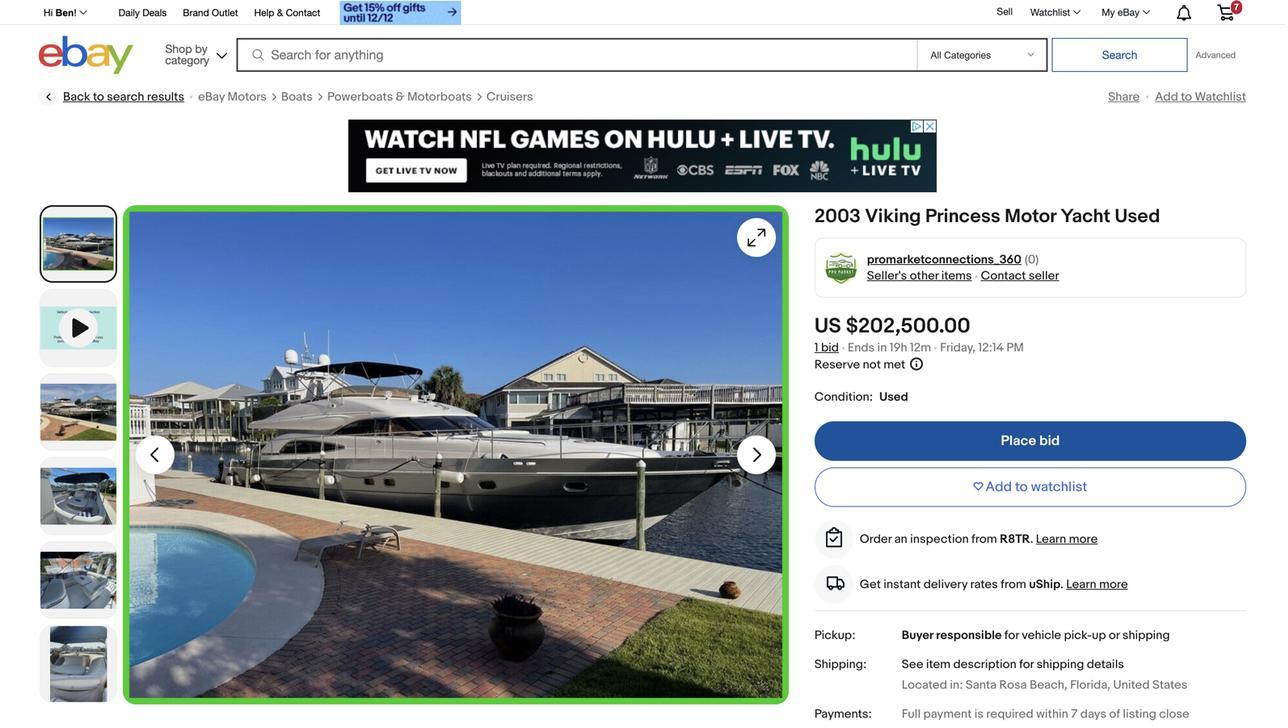 Task type: vqa. For each thing, say whether or not it's contained in the screenshot.
BUYER RESPONSIBLE FOR VEHICLE PICK-UP OR SHIPPING
yes



Task type: locate. For each thing, give the bounding box(es) containing it.
0 horizontal spatial bid
[[822, 341, 839, 355]]

other
[[910, 269, 939, 283]]

to inside button
[[1016, 479, 1029, 496]]

payments:
[[815, 708, 872, 722]]

states
[[1153, 679, 1188, 693]]

0 horizontal spatial more
[[1070, 533, 1098, 547]]

brand outlet link
[[183, 4, 238, 22]]

an
[[895, 533, 908, 547]]

get instant delivery rates from uship . learn more
[[860, 578, 1129, 592]]

0 horizontal spatial for
[[1005, 629, 1020, 643]]

0 vertical spatial add
[[1156, 90, 1179, 104]]

my ebay link
[[1093, 2, 1158, 22]]

0 vertical spatial learn
[[1037, 533, 1067, 547]]

1 horizontal spatial from
[[1001, 578, 1027, 592]]

rates
[[971, 578, 999, 592]]

1 horizontal spatial for
[[1020, 658, 1035, 673]]

to for search
[[93, 90, 104, 104]]

add inside button
[[986, 479, 1013, 496]]

0 horizontal spatial contact
[[286, 7, 320, 18]]

add to watchlist
[[986, 479, 1088, 496]]

0 vertical spatial from
[[972, 533, 998, 547]]

0 horizontal spatial used
[[880, 390, 909, 405]]

daily deals link
[[119, 4, 167, 22]]

shipping up beach,
[[1037, 658, 1085, 673]]

& for help
[[277, 7, 283, 18]]

watchlist down advanced
[[1196, 90, 1247, 104]]

0 vertical spatial ebay
[[1118, 6, 1140, 18]]

friday, 12:14 pm
[[941, 341, 1025, 355]]

contact
[[286, 7, 320, 18], [981, 269, 1027, 283]]

0 horizontal spatial ebay
[[198, 90, 225, 104]]

7 inside account navigation
[[1235, 2, 1240, 12]]

promarketconnections_360 image
[[825, 252, 858, 285]]

promarketconnections_360 link
[[868, 252, 1022, 268]]

used
[[1115, 205, 1161, 228], [880, 390, 909, 405]]

1 horizontal spatial contact
[[981, 269, 1027, 283]]

used right yacht
[[1115, 205, 1161, 228]]

full payment is required within 7 days of listing close
[[902, 708, 1190, 722]]

1 horizontal spatial add
[[1156, 90, 1179, 104]]

motors
[[228, 90, 267, 104]]

1 horizontal spatial shipping
[[1123, 629, 1171, 643]]

payment
[[924, 708, 972, 722]]

1 vertical spatial 7
[[1072, 708, 1078, 722]]

for
[[1005, 629, 1020, 643], [1020, 658, 1035, 673]]

shop by category button
[[158, 36, 231, 71]]

1 horizontal spatial 7
[[1235, 2, 1240, 12]]

for up rosa at the bottom of the page
[[1020, 658, 1035, 673]]

picture 4 of 12 image
[[40, 543, 116, 619]]

add down place
[[986, 479, 1013, 496]]

to right back
[[93, 90, 104, 104]]

shipping
[[1123, 629, 1171, 643], [1037, 658, 1085, 673]]

contact down (0)
[[981, 269, 1027, 283]]

2 horizontal spatial to
[[1182, 90, 1193, 104]]

0 horizontal spatial add
[[986, 479, 1013, 496]]

1 vertical spatial more
[[1100, 578, 1129, 592]]

bid right place
[[1040, 433, 1060, 450]]

shipping right or
[[1123, 629, 1171, 643]]

order an inspection from r8tr . learn more
[[860, 533, 1098, 547]]

watchlist right sell link
[[1031, 6, 1071, 18]]

not
[[863, 358, 881, 372]]

learn right r8tr
[[1037, 533, 1067, 547]]

up
[[1093, 629, 1107, 643]]

1 horizontal spatial .
[[1061, 578, 1064, 592]]

0 vertical spatial watchlist
[[1031, 6, 1071, 18]]

0 vertical spatial used
[[1115, 205, 1161, 228]]

contact seller link
[[981, 269, 1060, 283]]

results
[[147, 90, 184, 104]]

0 horizontal spatial to
[[93, 90, 104, 104]]

1
[[815, 341, 819, 355]]

to left watchlist
[[1016, 479, 1029, 496]]

1 horizontal spatial ebay
[[1118, 6, 1140, 18]]

more up or
[[1100, 578, 1129, 592]]

florida,
[[1071, 679, 1111, 693]]

to for watchlist
[[1016, 479, 1029, 496]]

ebay right my
[[1118, 6, 1140, 18]]

1 vertical spatial watchlist
[[1196, 90, 1247, 104]]

shipping inside see item description for shipping details located in: santa rosa beach, florida, united states
[[1037, 658, 1085, 673]]

1 vertical spatial .
[[1061, 578, 1064, 592]]

1 horizontal spatial used
[[1115, 205, 1161, 228]]

1 horizontal spatial bid
[[1040, 433, 1060, 450]]

back to search results
[[63, 90, 184, 104]]

7 left days
[[1072, 708, 1078, 722]]

item
[[927, 658, 951, 673]]

0 horizontal spatial .
[[1031, 533, 1034, 547]]

1 vertical spatial &
[[396, 90, 405, 104]]

rosa
[[1000, 679, 1028, 693]]

1 vertical spatial for
[[1020, 658, 1035, 673]]

0 horizontal spatial shipping
[[1037, 658, 1085, 673]]

to
[[93, 90, 104, 104], [1182, 90, 1193, 104], [1016, 479, 1029, 496]]

met
[[884, 358, 906, 372]]

add right share
[[1156, 90, 1179, 104]]

none submit inside shop by category banner
[[1053, 38, 1188, 72]]

1 vertical spatial bid
[[1040, 433, 1060, 450]]

ebay left motors
[[198, 90, 225, 104]]

1 horizontal spatial to
[[1016, 479, 1029, 496]]

. left the "learn more" button
[[1061, 578, 1064, 592]]

shop
[[165, 42, 192, 55]]

0 vertical spatial shipping
[[1123, 629, 1171, 643]]

learn right uship
[[1067, 578, 1097, 592]]

contact right help
[[286, 7, 320, 18]]

None submit
[[1053, 38, 1188, 72]]

0 vertical spatial .
[[1031, 533, 1034, 547]]

0 vertical spatial for
[[1005, 629, 1020, 643]]

video 1 of 1 image
[[40, 290, 116, 366]]

0 vertical spatial contact
[[286, 7, 320, 18]]

1 horizontal spatial &
[[396, 90, 405, 104]]

bid
[[822, 341, 839, 355], [1040, 433, 1060, 450]]

from right rates
[[1001, 578, 1027, 592]]

0 horizontal spatial watchlist
[[1031, 6, 1071, 18]]

more up the "learn more" button
[[1070, 533, 1098, 547]]

advanced
[[1196, 50, 1237, 60]]

place bid button
[[815, 422, 1247, 461]]

0 vertical spatial &
[[277, 7, 283, 18]]

add for add to watchlist
[[1156, 90, 1179, 104]]

7 up advanced
[[1235, 2, 1240, 12]]

bid right 1
[[822, 341, 839, 355]]

used inside condition: used
[[880, 390, 909, 405]]

powerboats
[[327, 90, 393, 104]]

0 horizontal spatial &
[[277, 7, 283, 18]]

0 vertical spatial 7
[[1235, 2, 1240, 12]]

bid inside button
[[1040, 433, 1060, 450]]

& inside account navigation
[[277, 7, 283, 18]]

pickup:
[[815, 629, 856, 643]]

picture 2 of 12 image
[[40, 374, 116, 450]]

sell
[[998, 6, 1013, 17]]

to down advanced link
[[1182, 90, 1193, 104]]

1 vertical spatial shipping
[[1037, 658, 1085, 673]]

help
[[254, 7, 274, 18]]

place bid
[[1002, 433, 1060, 450]]

get
[[860, 578, 881, 592]]

7
[[1235, 2, 1240, 12], [1072, 708, 1078, 722]]

daily deals
[[119, 7, 167, 18]]

& left motorboats
[[396, 90, 405, 104]]

ebay
[[1118, 6, 1140, 18], [198, 90, 225, 104]]

reserve
[[815, 358, 861, 372]]

from
[[972, 533, 998, 547], [1001, 578, 1027, 592]]

or
[[1109, 629, 1120, 643]]

1 vertical spatial used
[[880, 390, 909, 405]]

is
[[975, 708, 984, 722]]

1 vertical spatial contact
[[981, 269, 1027, 283]]

1 vertical spatial from
[[1001, 578, 1027, 592]]

watchlist link
[[1022, 2, 1089, 22]]

add to watchlist link
[[1156, 90, 1247, 104]]

from left r8tr
[[972, 533, 998, 547]]

0 vertical spatial more
[[1070, 533, 1098, 547]]

for inside see item description for shipping details located in: santa rosa beach, florida, united states
[[1020, 658, 1035, 673]]

reserve not met
[[815, 358, 906, 372]]

watchlist
[[1031, 6, 1071, 18], [1196, 90, 1247, 104]]

19h
[[890, 341, 908, 355]]

used down met
[[880, 390, 909, 405]]

powerboats & motorboats link
[[327, 89, 472, 105]]

description
[[954, 658, 1017, 673]]

condition:
[[815, 390, 873, 405]]

for left the vehicle
[[1005, 629, 1020, 643]]

items
[[942, 269, 973, 283]]

add
[[1156, 90, 1179, 104], [986, 479, 1013, 496]]

in
[[878, 341, 887, 355]]

0 vertical spatial bid
[[822, 341, 839, 355]]

1 vertical spatial add
[[986, 479, 1013, 496]]

& right help
[[277, 7, 283, 18]]

. left learn more "link"
[[1031, 533, 1034, 547]]



Task type: describe. For each thing, give the bounding box(es) containing it.
& for powerboats
[[396, 90, 405, 104]]

pick-
[[1065, 629, 1093, 643]]

cruisers
[[487, 90, 533, 104]]

motor
[[1005, 205, 1057, 228]]

share
[[1109, 90, 1140, 104]]

1 horizontal spatial watchlist
[[1196, 90, 1247, 104]]

advertisement region
[[349, 120, 937, 192]]

boats
[[281, 90, 313, 104]]

help & contact link
[[254, 4, 320, 22]]

Search for anything text field
[[239, 40, 914, 70]]

us
[[815, 314, 842, 339]]

us $202,500.00
[[815, 314, 971, 339]]

cruisers link
[[487, 89, 533, 105]]

2003 viking princess motor yacht used - picture 1 of 12 image
[[123, 205, 789, 705]]

2003 viking princess motor yacht used
[[815, 205, 1161, 228]]

ends
[[848, 341, 875, 355]]

r8tr
[[1001, 533, 1031, 547]]

account navigation
[[35, 0, 1247, 27]]

ebay inside account navigation
[[1118, 6, 1140, 18]]

get an extra 15% off image
[[340, 1, 461, 25]]

2003
[[815, 205, 861, 228]]

by
[[195, 42, 208, 55]]

ebay motors
[[198, 90, 267, 104]]

of
[[1110, 708, 1121, 722]]

delivery
[[924, 578, 968, 592]]

watchlist
[[1032, 479, 1088, 496]]

days
[[1081, 708, 1107, 722]]

1 horizontal spatial more
[[1100, 578, 1129, 592]]

watchlist inside account navigation
[[1031, 6, 1071, 18]]

viking
[[866, 205, 922, 228]]

uship
[[1030, 578, 1061, 592]]

in:
[[950, 679, 964, 693]]

promarketconnections_360 (0)
[[868, 253, 1039, 267]]

my
[[1102, 6, 1116, 18]]

beach,
[[1030, 679, 1068, 693]]

close
[[1160, 708, 1190, 722]]

add for add to watchlist
[[986, 479, 1013, 496]]

daily
[[119, 7, 140, 18]]

see
[[902, 658, 924, 673]]

vehicle
[[1022, 629, 1062, 643]]

see item description for shipping details located in: santa rosa beach, florida, united states
[[902, 658, 1188, 693]]

boats link
[[281, 89, 313, 105]]

powerboats & motorboats
[[327, 90, 472, 104]]

responsible
[[937, 629, 1002, 643]]

1 bid link
[[815, 341, 839, 355]]

to for watchlist
[[1182, 90, 1193, 104]]

condition: used
[[815, 390, 909, 405]]

!
[[74, 7, 77, 18]]

seller's other items link
[[868, 269, 973, 283]]

santa
[[966, 679, 997, 693]]

buyer responsible for vehicle pick-up or shipping
[[902, 629, 1171, 643]]

7 link
[[1208, 0, 1245, 23]]

seller's
[[868, 269, 908, 283]]

required
[[987, 708, 1034, 722]]

yacht
[[1061, 205, 1111, 228]]

0 horizontal spatial from
[[972, 533, 998, 547]]

ben
[[56, 7, 74, 18]]

full
[[902, 708, 921, 722]]

located
[[902, 679, 948, 693]]

shipping:
[[815, 658, 867, 673]]

within
[[1037, 708, 1069, 722]]

12m
[[911, 341, 932, 355]]

bid for 1 bid
[[822, 341, 839, 355]]

bid for place bid
[[1040, 433, 1060, 450]]

picture 5 of 12 image
[[40, 627, 116, 703]]

friday,
[[941, 341, 976, 355]]

listing
[[1124, 708, 1157, 722]]

0 horizontal spatial 7
[[1072, 708, 1078, 722]]

picture 3 of 12 image
[[40, 459, 116, 535]]

add to watchlist
[[1156, 90, 1247, 104]]

contact inside the help & contact link
[[286, 7, 320, 18]]

place
[[1002, 433, 1037, 450]]

back to search results link
[[39, 87, 184, 107]]

instant
[[884, 578, 921, 592]]

category
[[165, 53, 209, 67]]

deals
[[143, 7, 167, 18]]

promarketconnections_360
[[868, 253, 1022, 267]]

advanced link
[[1188, 39, 1245, 71]]

my ebay
[[1102, 6, 1140, 18]]

1 vertical spatial learn
[[1067, 578, 1097, 592]]

(0)
[[1025, 253, 1039, 267]]

hi
[[44, 7, 53, 18]]

hi ben !
[[44, 7, 77, 18]]

pm
[[1007, 341, 1025, 355]]

12:14
[[979, 341, 1004, 355]]

brand
[[183, 7, 209, 18]]

back
[[63, 90, 90, 104]]

picture 1 of 12 image
[[41, 207, 116, 281]]

share button
[[1109, 90, 1140, 104]]

buyer
[[902, 629, 934, 643]]

learn more link
[[1037, 533, 1098, 547]]

search
[[107, 90, 144, 104]]

details
[[1088, 658, 1125, 673]]

order
[[860, 533, 892, 547]]

1 vertical spatial ebay
[[198, 90, 225, 104]]

sell link
[[990, 6, 1021, 17]]

seller
[[1029, 269, 1060, 283]]

shop by category banner
[[35, 0, 1247, 78]]



